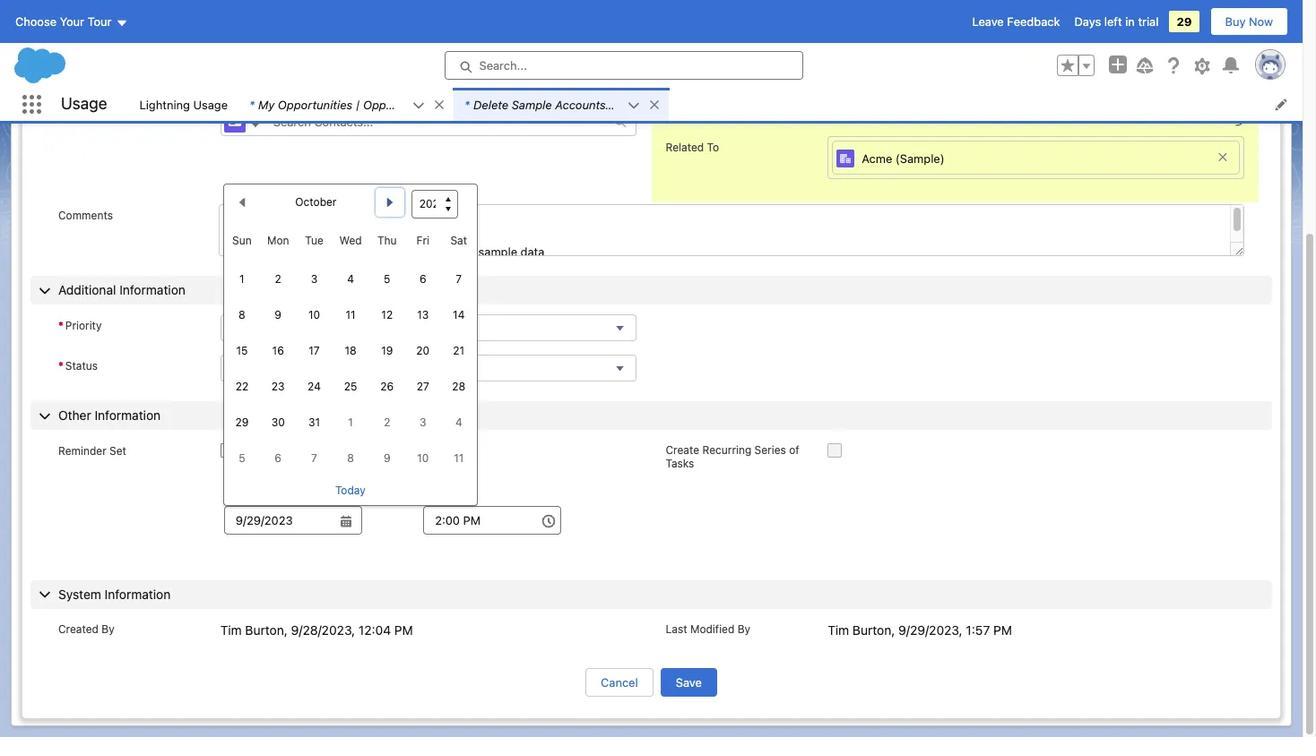 Task type: vqa. For each thing, say whether or not it's contained in the screenshot.


Task type: describe. For each thing, give the bounding box(es) containing it.
31 button
[[300, 409, 329, 437]]

other
[[58, 408, 91, 423]]

20 button
[[409, 337, 437, 366]]

0 vertical spatial 7
[[456, 272, 462, 286]]

0 vertical spatial 8
[[239, 308, 245, 322]]

search... button
[[444, 51, 803, 80]]

1 horizontal spatial 9 button
[[373, 445, 401, 473]]

burton for tim burton , 9/29/2023, 1:57 pm
[[853, 623, 891, 638]]

26 button
[[373, 373, 401, 401]]

your
[[60, 14, 84, 29]]

12 button
[[373, 301, 401, 330]]

buy now
[[1225, 14, 1273, 29]]

Date text field
[[224, 506, 362, 535]]

1 horizontal spatial 5 button
[[373, 265, 401, 294]]

leave feedback
[[972, 14, 1060, 29]]

1 horizontal spatial group
[[1057, 55, 1095, 76]]

1 horizontal spatial 2
[[384, 416, 390, 429]]

search...
[[479, 58, 527, 73]]

tasks
[[666, 457, 694, 471]]

* for assigned to
[[58, 44, 63, 58]]

12:04
[[359, 623, 391, 638]]

acme (sample)
[[862, 151, 945, 166]]

1 horizontal spatial 1 button
[[336, 409, 365, 437]]

1 vertical spatial 4
[[455, 416, 462, 429]]

12
[[381, 308, 393, 322]]

1 for rightmost the 1 "button"
[[348, 416, 353, 429]]

normal
[[234, 322, 273, 336]]

save
[[676, 676, 702, 690]]

1 vertical spatial 7 button
[[300, 445, 329, 473]]

due
[[666, 44, 686, 58]]

related
[[666, 141, 704, 154]]

29 button
[[228, 409, 256, 437]]

status
[[65, 360, 98, 373]]

cancel
[[601, 676, 638, 690]]

18
[[345, 344, 357, 358]]

series
[[755, 444, 786, 457]]

0 vertical spatial 10 button
[[300, 301, 329, 330]]

usage inside list
[[193, 97, 228, 112]]

contacts image
[[224, 111, 245, 133]]

tim for tim burton
[[254, 55, 274, 69]]

assigned to
[[65, 44, 127, 58]]

29 inside button
[[235, 416, 249, 429]]

22
[[235, 380, 248, 393]]

group containing october
[[223, 184, 478, 535]]

21
[[453, 344, 465, 358]]

today button
[[334, 477, 366, 505]]

13 button
[[409, 301, 437, 330]]

today
[[335, 484, 366, 497]]

pm for 9/28/2023, 12:04 pm
[[394, 623, 413, 638]]

list item containing *
[[239, 88, 454, 121]]

tour
[[87, 14, 112, 29]]

* for priority
[[58, 319, 63, 333]]

created by
[[58, 623, 115, 636]]

in
[[1125, 14, 1135, 29]]

0 vertical spatial 9 button
[[264, 301, 292, 330]]

30
[[271, 416, 285, 429]]

* for status
[[58, 360, 63, 373]]

* my opportunities | opportunities
[[249, 97, 438, 112]]

reminder
[[58, 445, 106, 458]]

october
[[295, 195, 337, 209]]

30 button
[[264, 409, 292, 437]]

1 horizontal spatial date
[[689, 44, 713, 58]]

22 button
[[228, 373, 256, 401]]

1 horizontal spatial 2 button
[[373, 409, 401, 437]]

leave
[[972, 14, 1004, 29]]

0 horizontal spatial 5
[[239, 452, 245, 465]]

* inside '*' link
[[464, 97, 470, 112]]

date inside group
[[224, 482, 248, 496]]

text default image
[[412, 99, 425, 112]]

acme (sample) link
[[832, 141, 1240, 175]]

1 horizontal spatial 29
[[1177, 14, 1192, 29]]

1 vertical spatial 9
[[384, 452, 390, 465]]

other information
[[58, 408, 161, 423]]

name
[[58, 112, 88, 126]]

0 horizontal spatial usage
[[61, 94, 107, 113]]

, for 9/29/2023, 1:57 pm
[[891, 623, 895, 638]]

1 vertical spatial 6
[[275, 452, 282, 465]]

0 vertical spatial 3 button
[[300, 265, 329, 294]]

9/29/2023,
[[898, 623, 962, 638]]

19
[[381, 344, 393, 358]]

1 vertical spatial 7
[[311, 452, 317, 465]]

set
[[109, 445, 126, 458]]

acme
[[862, 151, 892, 166]]

due date
[[666, 44, 713, 58]]

1 for the leftmost the 1 "button"
[[239, 272, 244, 286]]

left
[[1104, 14, 1122, 29]]

choose
[[15, 14, 57, 29]]

buy
[[1225, 14, 1246, 29]]

0 horizontal spatial 4
[[347, 272, 354, 286]]

reminder set
[[58, 445, 126, 458]]

trial
[[1138, 14, 1159, 29]]

27
[[417, 380, 429, 393]]

days left in trial
[[1074, 14, 1159, 29]]

1 horizontal spatial 6
[[419, 272, 426, 286]]

0 horizontal spatial 1 button
[[228, 265, 256, 294]]

pm for 9/29/2023, 1:57 pm
[[993, 623, 1012, 638]]

1:57
[[966, 623, 990, 638]]

information for additional information
[[119, 283, 185, 298]]

* link
[[454, 88, 628, 121]]

list containing lightning usage
[[129, 88, 1303, 121]]

20
[[416, 344, 430, 358]]

28
[[452, 380, 465, 393]]

0 horizontal spatial 11 button
[[336, 301, 365, 330]]

tim for tim burton , 9/28/2023, 12:04 pm
[[220, 623, 242, 638]]

2 opportunities from the left
[[363, 97, 438, 112]]

23 button
[[264, 373, 292, 401]]

tim for tim burton , 9/29/2023, 1:57 pm
[[828, 623, 849, 638]]

lightning
[[139, 97, 190, 112]]

9/28/2023,
[[291, 623, 355, 638]]

cancel button
[[586, 669, 653, 697]]

1 horizontal spatial 11 button
[[444, 445, 473, 473]]

feedback
[[1007, 14, 1060, 29]]

0 horizontal spatial 8 button
[[228, 301, 256, 330]]

0 horizontal spatial 4 button
[[336, 265, 365, 294]]

0 horizontal spatial 6 button
[[264, 445, 292, 473]]



Task type: locate. For each thing, give the bounding box(es) containing it.
2 vertical spatial information
[[105, 587, 171, 602]]

additional
[[58, 283, 116, 298]]

2 horizontal spatial tim
[[828, 623, 849, 638]]

by right modified
[[738, 623, 750, 636]]

Time text field
[[423, 506, 562, 535]]

information inside other information dropdown button
[[95, 408, 161, 423]]

1 horizontal spatial 7
[[456, 272, 462, 286]]

*
[[58, 44, 63, 58], [249, 97, 255, 112], [464, 97, 470, 112], [58, 319, 63, 333], [58, 360, 63, 373]]

16 button
[[264, 337, 292, 366]]

8 button up "today"
[[336, 445, 365, 473]]

0 vertical spatial information
[[119, 283, 185, 298]]

1 down 25 button
[[348, 416, 353, 429]]

by right created
[[102, 623, 115, 636]]

system information
[[58, 587, 171, 602]]

3 down 27 "button"
[[420, 416, 426, 429]]

1 horizontal spatial 8 button
[[336, 445, 365, 473]]

1 vertical spatial 9 button
[[373, 445, 401, 473]]

group
[[1057, 55, 1095, 76], [223, 184, 478, 535]]

additional information button
[[30, 276, 1272, 305]]

burton for tim burton
[[278, 55, 314, 69]]

create recurring series of tasks
[[666, 444, 799, 471]]

14
[[453, 308, 465, 322]]

created
[[58, 623, 99, 636]]

2 by from the left
[[738, 623, 750, 636]]

0 horizontal spatial 7 button
[[300, 445, 329, 473]]

related to
[[666, 141, 719, 154]]

16
[[272, 344, 284, 358]]

2
[[275, 272, 281, 286], [384, 416, 390, 429]]

9 button down 26 button
[[373, 445, 401, 473]]

29 down 22 button
[[235, 416, 249, 429]]

2 button down 26 button
[[373, 409, 401, 437]]

23
[[271, 380, 285, 393]]

1 horizontal spatial by
[[738, 623, 750, 636]]

, left 9/29/2023,
[[891, 623, 895, 638]]

tim inside tim burton link
[[254, 55, 274, 69]]

Comments text field
[[218, 205, 1244, 257]]

28 button
[[444, 373, 473, 401]]

8 button up 15
[[228, 301, 256, 330]]

0 horizontal spatial ,
[[284, 623, 288, 638]]

usage down "assigned"
[[61, 94, 107, 113]]

2 , from the left
[[891, 623, 895, 638]]

4 button down wed
[[336, 265, 365, 294]]

None checkbox
[[828, 444, 842, 458]]

information for system information
[[105, 587, 171, 602]]

0 vertical spatial 4
[[347, 272, 354, 286]]

3 button
[[300, 265, 329, 294], [409, 409, 437, 437]]

1 vertical spatial 29
[[235, 416, 249, 429]]

1 horizontal spatial usage
[[193, 97, 228, 112]]

pm
[[394, 623, 413, 638], [993, 623, 1012, 638]]

sun
[[232, 234, 252, 247]]

9 down 26 button
[[384, 452, 390, 465]]

mon
[[267, 234, 289, 247]]

24
[[308, 380, 321, 393]]

3 button down tue
[[300, 265, 329, 294]]

now
[[1249, 14, 1273, 29]]

1 vertical spatial 1 button
[[336, 409, 365, 437]]

5 up 12
[[384, 272, 390, 286]]

0 horizontal spatial 2 button
[[264, 265, 292, 294]]

1 horizontal spatial 4
[[455, 416, 462, 429]]

information inside system information dropdown button
[[105, 587, 171, 602]]

11 button up 18
[[336, 301, 365, 330]]

25
[[344, 380, 357, 393]]

0 horizontal spatial 2
[[275, 272, 281, 286]]

6 button down 30 button
[[264, 445, 292, 473]]

5
[[384, 272, 390, 286], [239, 452, 245, 465]]

, left 9/28/2023,
[[284, 623, 288, 638]]

2 button down mon
[[264, 265, 292, 294]]

1 opportunities from the left
[[278, 97, 353, 112]]

system
[[58, 587, 101, 602]]

14 button
[[444, 301, 473, 330]]

text default image inside list item
[[433, 98, 446, 111]]

* right text default image
[[464, 97, 470, 112]]

last
[[666, 623, 687, 636]]

1 horizontal spatial tim
[[254, 55, 274, 69]]

pm right 12:04
[[394, 623, 413, 638]]

7 button down 31 'button'
[[300, 445, 329, 473]]

information up "set"
[[95, 408, 161, 423]]

pm right 1:57
[[993, 623, 1012, 638]]

7 down 31 'button'
[[311, 452, 317, 465]]

comments
[[58, 209, 113, 223]]

15 button
[[228, 337, 256, 366]]

0 horizontal spatial 6
[[275, 452, 282, 465]]

2 pm from the left
[[993, 623, 1012, 638]]

0 vertical spatial to
[[115, 44, 127, 58]]

save button
[[660, 669, 717, 697]]

None text field
[[828, 43, 1128, 72]]

text default image
[[433, 98, 446, 111], [648, 98, 661, 111], [615, 115, 627, 128], [249, 118, 262, 131]]

burton left 9/29/2023,
[[853, 623, 891, 638]]

0 vertical spatial 3
[[311, 272, 318, 286]]

wed
[[339, 234, 362, 247]]

11 up time text field
[[454, 452, 464, 465]]

1 , from the left
[[284, 623, 288, 638]]

11 button up time text field
[[444, 445, 473, 473]]

1 horizontal spatial 11
[[454, 452, 464, 465]]

1 vertical spatial 6 button
[[264, 445, 292, 473]]

0 horizontal spatial 8
[[239, 308, 245, 322]]

1 horizontal spatial ,
[[891, 623, 895, 638]]

0 vertical spatial 2
[[275, 272, 281, 286]]

6 button up 13
[[409, 265, 437, 294]]

0 horizontal spatial group
[[223, 184, 478, 535]]

0 vertical spatial 10
[[308, 308, 320, 322]]

3 down tue
[[311, 272, 318, 286]]

priority
[[65, 319, 102, 333]]

|
[[356, 97, 360, 112]]

10
[[308, 308, 320, 322], [417, 452, 429, 465]]

7 button
[[444, 265, 473, 294], [300, 445, 329, 473]]

normal button
[[220, 315, 637, 342]]

1 horizontal spatial 5
[[384, 272, 390, 286]]

burton for tim burton , 9/28/2023, 12:04 pm
[[245, 623, 284, 638]]

1 by from the left
[[102, 623, 115, 636]]

1 vertical spatial information
[[95, 408, 161, 423]]

10 down 27 "button"
[[417, 452, 429, 465]]

0 vertical spatial 1 button
[[228, 265, 256, 294]]

1 vertical spatial 5
[[239, 452, 245, 465]]

modified
[[690, 623, 735, 636]]

information inside the additional information dropdown button
[[119, 283, 185, 298]]

21 button
[[444, 337, 473, 366]]

information right the system on the bottom left
[[105, 587, 171, 602]]

1 horizontal spatial 6 button
[[409, 265, 437, 294]]

* left my
[[249, 97, 255, 112]]

25 button
[[336, 373, 365, 401]]

1 vertical spatial 10
[[417, 452, 429, 465]]

last modified by
[[666, 623, 750, 636]]

burton left 9/28/2023,
[[245, 623, 284, 638]]

1 horizontal spatial 1
[[348, 416, 353, 429]]

7 up the "14"
[[456, 272, 462, 286]]

1 vertical spatial 11 button
[[444, 445, 473, 473]]

1 horizontal spatial 7 button
[[444, 265, 473, 294]]

8 up normal
[[239, 308, 245, 322]]

tim burton
[[254, 55, 314, 69]]

october alert
[[295, 189, 337, 216]]

1 horizontal spatial 3
[[420, 416, 426, 429]]

1 vertical spatial 8 button
[[336, 445, 365, 473]]

1 button down the sun
[[228, 265, 256, 294]]

1 button down 25 button
[[336, 409, 365, 437]]

choose your tour
[[15, 14, 112, 29]]

0 horizontal spatial 3 button
[[300, 265, 329, 294]]

0 vertical spatial group
[[1057, 55, 1095, 76]]

1 vertical spatial group
[[223, 184, 478, 535]]

1 horizontal spatial 9
[[384, 452, 390, 465]]

13
[[417, 308, 429, 322]]

1 horizontal spatial 8
[[347, 452, 354, 465]]

17
[[309, 344, 320, 358]]

information right additional
[[119, 283, 185, 298]]

18 button
[[336, 337, 365, 366]]

tue
[[305, 234, 323, 247]]

1 horizontal spatial pm
[[993, 623, 1012, 638]]

5 button down 29 button
[[228, 445, 256, 473]]

0 vertical spatial 11 button
[[336, 301, 365, 330]]

2 down mon
[[275, 272, 281, 286]]

7 button up the "14"
[[444, 265, 473, 294]]

to for assigned to
[[115, 44, 127, 58]]

0 horizontal spatial 11
[[346, 308, 356, 322]]

to for related to
[[707, 141, 719, 154]]

29 right trial
[[1177, 14, 1192, 29]]

0 horizontal spatial 7
[[311, 452, 317, 465]]

0 horizontal spatial tim
[[220, 623, 242, 638]]

0 horizontal spatial 9 button
[[264, 301, 292, 330]]

1 horizontal spatial to
[[707, 141, 719, 154]]

8
[[239, 308, 245, 322], [347, 452, 354, 465]]

of
[[789, 444, 799, 457]]

0 vertical spatial 11
[[346, 308, 356, 322]]

5 down 29 button
[[239, 452, 245, 465]]

3 button down 27 "button"
[[409, 409, 437, 437]]

tim burton , 9/29/2023, 1:57 pm
[[828, 623, 1012, 638]]

29
[[1177, 14, 1192, 29], [235, 416, 249, 429]]

5 button up 12
[[373, 265, 401, 294]]

my
[[258, 97, 275, 112]]

by
[[102, 623, 115, 636], [738, 623, 750, 636]]

0 horizontal spatial pm
[[394, 623, 413, 638]]

1 vertical spatial 3
[[420, 416, 426, 429]]

1
[[239, 272, 244, 286], [348, 416, 353, 429]]

information
[[119, 283, 185, 298], [95, 408, 161, 423], [105, 587, 171, 602]]

1 horizontal spatial 10
[[417, 452, 429, 465]]

information for other information
[[95, 408, 161, 423]]

choose your tour button
[[14, 7, 129, 36]]

19 button
[[373, 337, 401, 366]]

6 up 13
[[419, 272, 426, 286]]

opportunities
[[278, 97, 353, 112], [363, 97, 438, 112]]

usage right lightning
[[193, 97, 228, 112]]

0 vertical spatial 2 button
[[264, 265, 292, 294]]

thu
[[377, 234, 397, 247]]

1 pm from the left
[[394, 623, 413, 638]]

11 up 18
[[346, 308, 356, 322]]

0 vertical spatial 4 button
[[336, 265, 365, 294]]

tim burton , 9/28/2023, 12:04 pm
[[220, 623, 413, 638]]

create
[[666, 444, 699, 457]]

to
[[115, 44, 127, 58], [707, 141, 719, 154]]

text default image inside * list item
[[648, 98, 661, 111]]

4 down wed
[[347, 272, 354, 286]]

17 button
[[300, 337, 329, 366]]

0 vertical spatial 9
[[275, 308, 282, 322]]

1 vertical spatial 11
[[454, 452, 464, 465]]

1 vertical spatial 8
[[347, 452, 354, 465]]

0 horizontal spatial date
[[224, 482, 248, 496]]

* left status
[[58, 360, 63, 373]]

1 horizontal spatial opportunities
[[363, 97, 438, 112]]

* left "assigned"
[[58, 44, 63, 58]]

1 horizontal spatial 4 button
[[444, 409, 473, 437]]

assigned
[[65, 44, 112, 58]]

0 horizontal spatial 10
[[308, 308, 320, 322]]

1 vertical spatial 10 button
[[409, 445, 437, 473]]

* left priority at the top
[[58, 319, 63, 333]]

9 button up "16"
[[264, 301, 292, 330]]

date right due
[[689, 44, 713, 58]]

1 vertical spatial date
[[224, 482, 248, 496]]

4 button down 28 button
[[444, 409, 473, 437]]

1 vertical spatial 2 button
[[373, 409, 401, 437]]

* inside list item
[[249, 97, 255, 112]]

24 button
[[300, 373, 329, 401]]

lightning usage
[[139, 97, 228, 112]]

opportunities left |
[[278, 97, 353, 112]]

0 vertical spatial 29
[[1177, 14, 1192, 29]]

sat
[[450, 234, 467, 247]]

1 vertical spatial to
[[707, 141, 719, 154]]

to right "assigned"
[[115, 44, 127, 58]]

0 horizontal spatial 29
[[235, 416, 249, 429]]

2 down 26 button
[[384, 416, 390, 429]]

burton
[[278, 55, 314, 69], [245, 623, 284, 638], [853, 623, 891, 638]]

usage
[[61, 94, 107, 113], [193, 97, 228, 112]]

, for 9/28/2023, 12:04 pm
[[284, 623, 288, 638]]

1 down the sun
[[239, 272, 244, 286]]

8 up "today"
[[347, 452, 354, 465]]

date up date text box
[[224, 482, 248, 496]]

0 horizontal spatial to
[[115, 44, 127, 58]]

6 down 30 button
[[275, 452, 282, 465]]

3
[[311, 272, 318, 286], [420, 416, 426, 429]]

october grid
[[224, 220, 477, 477]]

0 vertical spatial 1
[[239, 272, 244, 286]]

buy now button
[[1210, 7, 1288, 36]]

4 down 28 button
[[455, 416, 462, 429]]

0 horizontal spatial by
[[102, 623, 115, 636]]

lightning usage link
[[129, 88, 239, 121]]

list
[[129, 88, 1303, 121]]

tim burton link
[[225, 44, 632, 78]]

9 up "16"
[[275, 308, 282, 322]]

0 horizontal spatial 3
[[311, 272, 318, 286]]

15
[[236, 344, 248, 358]]

0 horizontal spatial 5 button
[[228, 445, 256, 473]]

26
[[380, 380, 394, 393]]

7
[[456, 272, 462, 286], [311, 452, 317, 465]]

fri
[[416, 234, 429, 247]]

1 horizontal spatial 3 button
[[409, 409, 437, 437]]

0 vertical spatial 5 button
[[373, 265, 401, 294]]

0 vertical spatial 6 button
[[409, 265, 437, 294]]

0 vertical spatial 5
[[384, 272, 390, 286]]

0 vertical spatial 7 button
[[444, 265, 473, 294]]

1 button
[[228, 265, 256, 294], [336, 409, 365, 437]]

10 up 17
[[308, 308, 320, 322]]

burton up * my opportunities | opportunities
[[278, 55, 314, 69]]

1 vertical spatial 4 button
[[444, 409, 473, 437]]

* list item
[[454, 88, 669, 121]]

opportunities right |
[[363, 97, 438, 112]]

list item
[[239, 88, 454, 121]]

10 button down 27 "button"
[[409, 445, 437, 473]]

,
[[284, 623, 288, 638], [891, 623, 895, 638]]

10 button up 17
[[300, 301, 329, 330]]

to right related
[[707, 141, 719, 154]]

0 vertical spatial 8 button
[[228, 301, 256, 330]]



